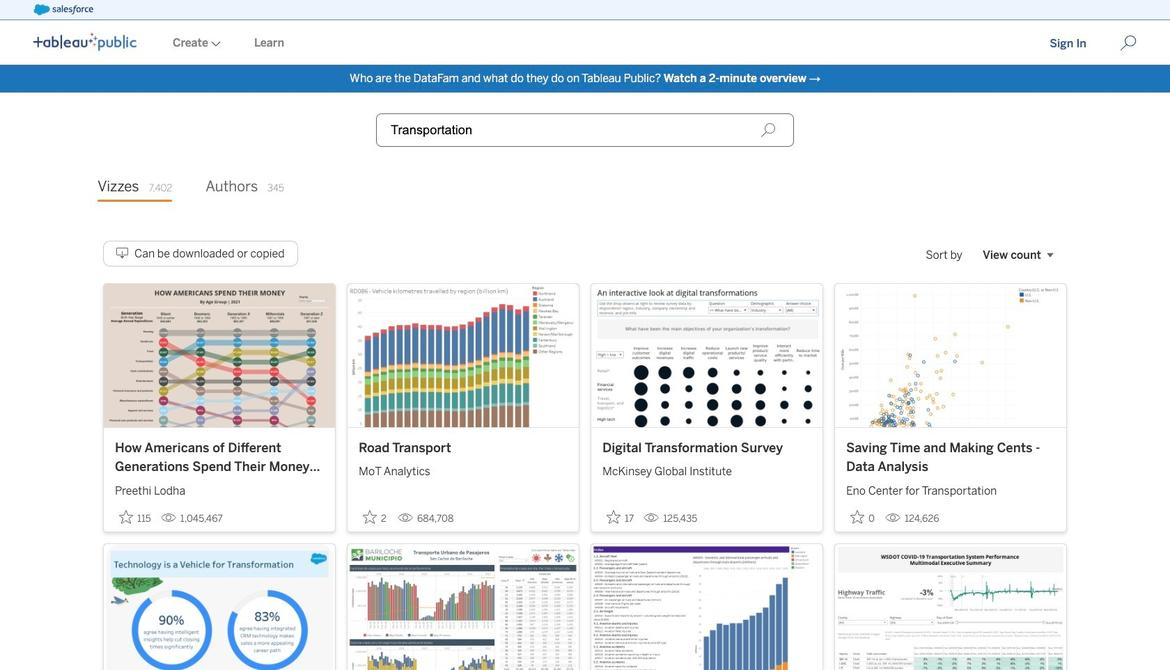 Task type: locate. For each thing, give the bounding box(es) containing it.
4 add favorite button from the left
[[846, 506, 880, 529]]

2 horizontal spatial add favorite image
[[851, 510, 864, 524]]

Search input field
[[376, 114, 794, 147]]

add favorite image
[[363, 510, 377, 524], [607, 510, 621, 524], [851, 510, 864, 524]]

add favorite image
[[119, 510, 133, 524]]

search image
[[761, 123, 776, 138]]

3 add favorite button from the left
[[603, 506, 638, 529]]

workbook thumbnail image
[[104, 284, 335, 427], [348, 284, 579, 427], [591, 284, 823, 427], [835, 284, 1067, 427], [104, 545, 335, 671], [348, 545, 579, 671], [591, 545, 823, 671], [835, 545, 1067, 671]]

1 add favorite image from the left
[[363, 510, 377, 524]]

1 add favorite button from the left
[[115, 506, 155, 529]]

3 add favorite image from the left
[[851, 510, 864, 524]]

0 horizontal spatial add favorite image
[[363, 510, 377, 524]]

create image
[[208, 41, 221, 47]]

1 horizontal spatial add favorite image
[[607, 510, 621, 524]]

logo image
[[33, 33, 137, 51]]

Add Favorite button
[[115, 506, 155, 529], [359, 506, 392, 529], [603, 506, 638, 529], [846, 506, 880, 529]]



Task type: vqa. For each thing, say whether or not it's contained in the screenshot.
the logo
yes



Task type: describe. For each thing, give the bounding box(es) containing it.
go to search image
[[1103, 35, 1154, 52]]

2 add favorite button from the left
[[359, 506, 392, 529]]

2 add favorite image from the left
[[607, 510, 621, 524]]

salesforce logo image
[[33, 4, 93, 15]]



